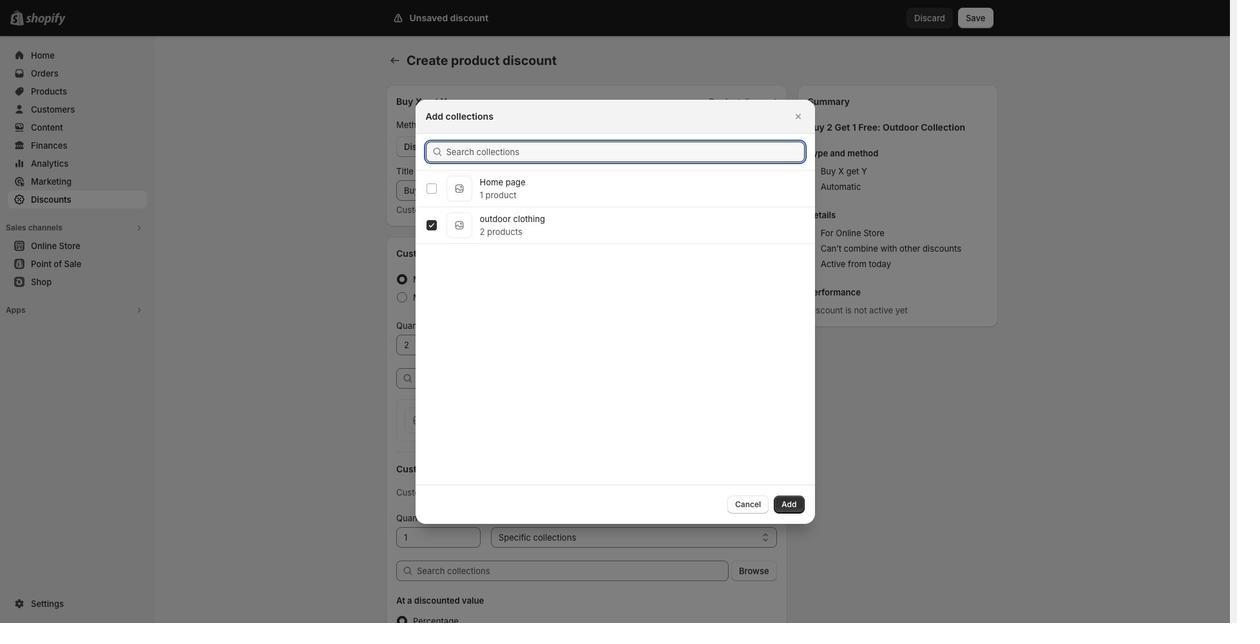 Task type: describe. For each thing, give the bounding box(es) containing it.
Search collections text field
[[446, 141, 805, 162]]

shopify image
[[26, 13, 66, 26]]



Task type: vqa. For each thing, say whether or not it's contained in the screenshot.
0.00 "text box"
no



Task type: locate. For each thing, give the bounding box(es) containing it.
dialog
[[0, 100, 1230, 524]]



